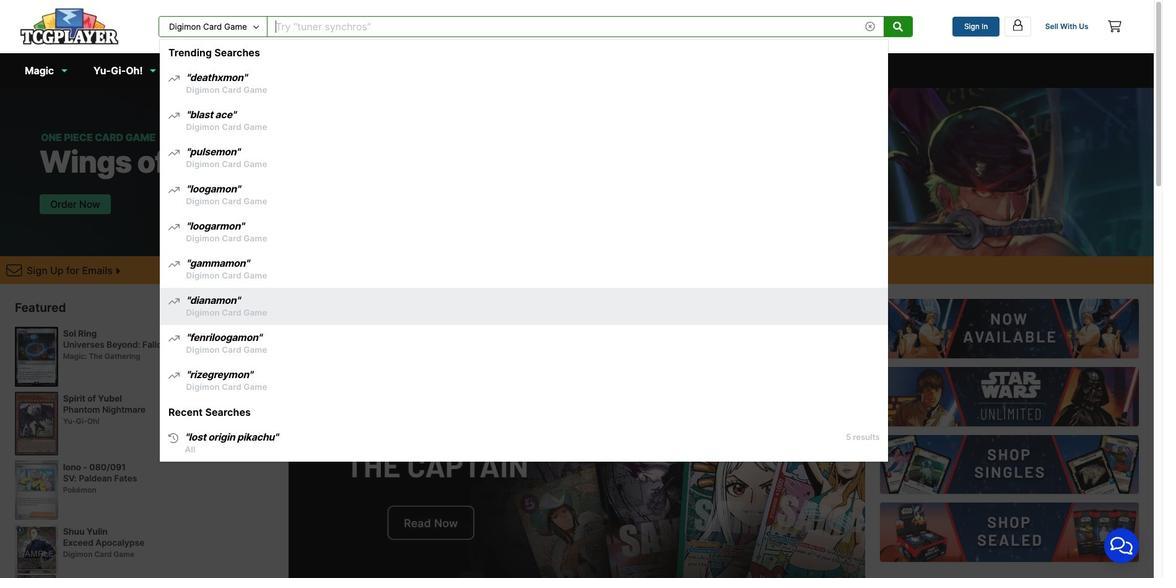 Task type: vqa. For each thing, say whether or not it's contained in the screenshot.
first arrow trend up icon
yes



Task type: describe. For each thing, give the bounding box(es) containing it.
2 arrow trend up image from the top
[[169, 111, 180, 121]]

spirit of yubel image
[[15, 392, 58, 456]]

main navigation navigation
[[0, 0, 1154, 579]]

shuu yulin image
[[15, 526, 58, 579]]

view your shopping cart image
[[1108, 21, 1122, 32]]

user icon image
[[1012, 18, 1025, 31]]

clear the search field image
[[866, 22, 876, 31]]

6 arrow trend up image from the top
[[169, 371, 180, 381]]

1 arrow trend up image from the top
[[169, 74, 180, 84]]

3 arrow trend up image from the top
[[169, 334, 180, 344]]

1 arrow trend up image from the top
[[169, 223, 180, 232]]

caret right image
[[115, 267, 120, 276]]

5 arrow trend up image from the top
[[169, 297, 180, 307]]

3 arrow trend up image from the top
[[169, 148, 180, 158]]

4 shop star wars: unlimited image from the top
[[881, 503, 1139, 563]]

2 shop star wars: unlimited image from the top
[[881, 367, 1139, 427]]

4 arrow trend up image from the top
[[169, 185, 180, 195]]

clock rotate left image
[[169, 434, 178, 444]]

2 arrow trend up image from the top
[[169, 260, 180, 270]]



Task type: locate. For each thing, give the bounding box(es) containing it.
arrow trend up image
[[169, 74, 180, 84], [169, 111, 180, 121], [169, 148, 180, 158], [169, 185, 180, 195], [169, 297, 180, 307], [169, 371, 180, 381]]

shop star wars: unlimited image
[[881, 299, 1139, 359], [881, 367, 1139, 427], [881, 435, 1139, 495], [881, 503, 1139, 563]]

1 vertical spatial arrow trend up image
[[169, 260, 180, 270]]

10 cards everybody wants from wings of the captain image
[[289, 299, 866, 579]]

3 shop star wars: unlimited image from the top
[[881, 435, 1139, 495]]

2 vertical spatial arrow trend up image
[[169, 334, 180, 344]]

application
[[1090, 514, 1154, 579]]

Try "tuner synchros" text field
[[268, 17, 857, 36]]

tcgplayer.com image
[[20, 8, 119, 45]]

iono - 080/091 image
[[15, 461, 58, 521]]

1 shop star wars: unlimited image from the top
[[881, 299, 1139, 359]]

sol ring image
[[15, 327, 58, 387]]

arrow trend up image
[[169, 223, 180, 232], [169, 260, 180, 270], [169, 334, 180, 344]]

envelope image
[[6, 262, 22, 278]]

0 vertical spatial arrow trend up image
[[169, 223, 180, 232]]

submit your search image
[[894, 22, 904, 31]]



